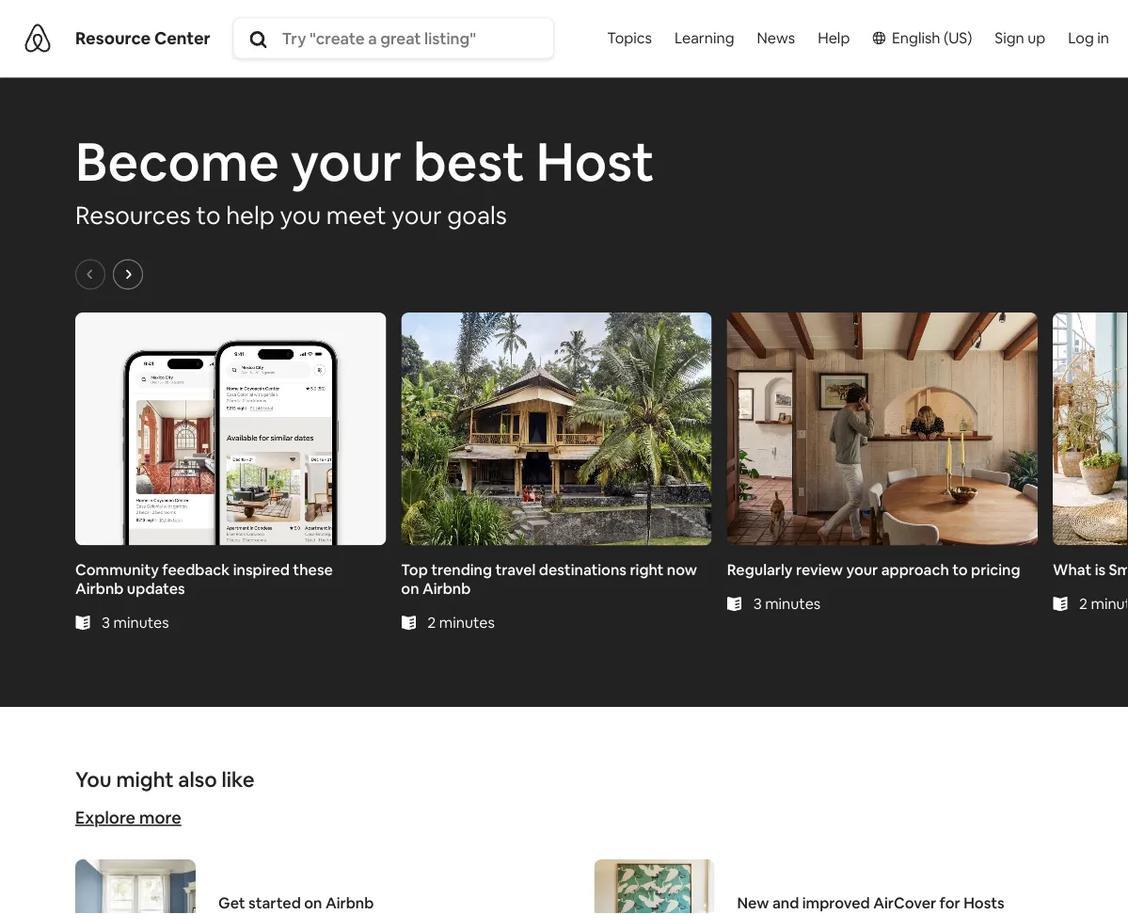 Task type: describe. For each thing, give the bounding box(es) containing it.
resource
[[75, 27, 151, 49]]

help
[[226, 199, 275, 231]]

regularly review your approach to pricing
[[727, 560, 1021, 579]]

aircover
[[874, 893, 937, 912]]

up
[[1028, 28, 1046, 47]]

minut
[[1092, 594, 1129, 613]]

2 minut
[[1080, 594, 1129, 613]]

two people sit on a balcony bench just outside large open windows near potted trees, a table, and a spiral staircase. image
[[1053, 312, 1129, 545]]

help link
[[807, 0, 862, 75]]

center
[[154, 27, 211, 49]]

review
[[796, 560, 843, 579]]

become
[[75, 127, 279, 196]]

blue living room with fireplace in the corner. image
[[75, 860, 196, 914]]

also like
[[178, 766, 255, 793]]

sm
[[1109, 560, 1129, 579]]

a painting of herons anchors a sunny room with bookshelves along one wall and a coffee table in the foreground. image
[[594, 860, 715, 914]]

destinations
[[539, 560, 627, 579]]

travel
[[496, 560, 536, 579]]

new and improved aircover for hosts
[[738, 893, 1005, 912]]

2 for 2 minut
[[1080, 594, 1088, 613]]

get started on airbnb
[[218, 893, 374, 912]]

resource center
[[75, 27, 211, 49]]

right
[[630, 560, 664, 579]]

learning button
[[664, 0, 746, 75]]

to pricing
[[953, 560, 1021, 579]]

get
[[218, 893, 245, 912]]

community feedback inspired these airbnb updates
[[75, 560, 333, 598]]

sign up button
[[984, 0, 1057, 75]]

in
[[1098, 28, 1110, 47]]

for hosts
[[940, 893, 1005, 912]]

0 horizontal spatial on airbnb
[[304, 893, 374, 912]]

learning
[[675, 28, 735, 47]]

is
[[1095, 560, 1106, 579]]

community
[[75, 560, 159, 579]]

minutes for trending
[[439, 612, 495, 632]]

inspired
[[233, 560, 290, 579]]

explore more
[[75, 807, 181, 829]]

top
[[401, 560, 428, 579]]

english
[[892, 28, 941, 47]]

3 for community feedback inspired these airbnb updates
[[102, 612, 110, 632]]

sign up
[[995, 28, 1046, 47]]

top trending travel destinations right now on airbnb
[[401, 560, 698, 598]]

minutes for review
[[765, 594, 821, 613]]

new
[[738, 893, 770, 912]]

your goals
[[392, 199, 507, 231]]

Search text field
[[282, 28, 550, 49]]

minutes for feedback
[[113, 612, 169, 632]]

help
[[818, 28, 850, 47]]



Task type: vqa. For each thing, say whether or not it's contained in the screenshot.
MARRAKECH, associated with - At the foot of the most popular souks - 2 minutes from the restaurant " Le jardin" and the concept store " Max & Jan " - 5 minutes from the " Terrasse des Epices ", the Medersa Ben Youssef and the House of Photography - 12 minutes walk from Jemaa El Fna square.
no



Task type: locate. For each thing, give the bounding box(es) containing it.
0 horizontal spatial your
[[291, 127, 402, 196]]

0 vertical spatial your
[[291, 127, 402, 196]]

your right review
[[847, 560, 879, 579]]

1 horizontal spatial on airbnb
[[401, 579, 471, 598]]

log
[[1069, 28, 1095, 47]]

2
[[1080, 594, 1088, 613], [428, 612, 436, 632]]

what is sm
[[1053, 560, 1129, 579]]

your
[[291, 127, 402, 196], [847, 560, 879, 579]]

3 minutes down airbnb updates
[[102, 612, 169, 632]]

minutes down airbnb updates
[[113, 612, 169, 632]]

trending
[[431, 560, 492, 579]]

3 minutes for regularly
[[754, 594, 821, 613]]

become your best host resources to help you meet your goals
[[75, 127, 655, 231]]

now
[[667, 560, 698, 579]]

minutes
[[765, 594, 821, 613], [113, 612, 169, 632], [439, 612, 495, 632]]

resource center link
[[75, 27, 211, 49]]

on airbnb right started
[[304, 893, 374, 912]]

3
[[754, 594, 762, 613], [102, 612, 110, 632]]

resources
[[75, 199, 191, 231]]

best host
[[413, 127, 655, 196]]

0 horizontal spatial minutes
[[113, 612, 169, 632]]

these
[[293, 560, 333, 579]]

you might also like
[[75, 766, 255, 793]]

2 for 2 minutes
[[428, 612, 436, 632]]

your up meet at the left of the page
[[291, 127, 402, 196]]

on airbnb inside the top trending travel destinations right now on airbnb
[[401, 579, 471, 598]]

regularly
[[727, 560, 793, 579]]

to
[[196, 199, 221, 231]]

feedback
[[162, 560, 230, 579]]

topics button
[[604, 0, 656, 79]]

2 left minut
[[1080, 594, 1088, 613]]

might
[[116, 766, 174, 793]]

on airbnb
[[401, 579, 471, 598], [304, 893, 374, 912]]

your inside the become your best host resources to help you meet your goals
[[291, 127, 402, 196]]

3 minutes
[[754, 594, 821, 613], [102, 612, 169, 632]]

started
[[249, 893, 301, 912]]

(us)
[[944, 28, 973, 47]]

a person holding a mug and a cell phone walks past a dining table toward a bright window as another person looks on. image
[[727, 312, 1038, 545], [727, 312, 1038, 545]]

log in button
[[1057, 0, 1121, 75]]

3 down airbnb updates
[[102, 612, 110, 632]]

1 horizontal spatial 3
[[754, 594, 762, 613]]

topics
[[607, 28, 652, 47]]

0 horizontal spatial 2
[[428, 612, 436, 632]]

improved
[[803, 893, 871, 912]]

1 horizontal spatial minutes
[[439, 612, 495, 632]]

0 horizontal spatial 3
[[102, 612, 110, 632]]

what
[[1053, 560, 1092, 579]]

explore
[[75, 807, 136, 829]]

1 vertical spatial your
[[847, 560, 879, 579]]

2 horizontal spatial minutes
[[765, 594, 821, 613]]

news
[[757, 28, 796, 47]]

side by side phone screens show listings available for the guest's original dates and for checking in a day earlier or later. image
[[75, 312, 386, 545], [75, 312, 386, 545]]

1 horizontal spatial 3 minutes
[[754, 594, 821, 613]]

meet
[[326, 199, 387, 231]]

you
[[280, 199, 321, 231]]

new and improved aircover for hosts link
[[594, 860, 1053, 914]]

1 horizontal spatial your
[[847, 560, 879, 579]]

3 for regularly review your approach to pricing
[[754, 594, 762, 613]]

and
[[773, 893, 799, 912]]

sign
[[995, 28, 1025, 47]]

minutes down review
[[765, 594, 821, 613]]

get started on airbnb link
[[75, 860, 534, 914]]

english (us) button
[[862, 0, 984, 75]]

on airbnb up 2 minutes at the left bottom
[[401, 579, 471, 598]]

3 down regularly
[[754, 594, 762, 613]]

log in
[[1069, 28, 1110, 47]]

news button
[[746, 0, 807, 75]]

three people sit on the front steps of a place listed on airbnb in bali facing large tropical trees and vegetation. image
[[401, 312, 712, 545], [401, 312, 712, 545]]

1 horizontal spatial 2
[[1080, 594, 1088, 613]]

english (us)
[[892, 28, 973, 47]]

0 vertical spatial on airbnb
[[401, 579, 471, 598]]

3 minutes down regularly
[[754, 594, 821, 613]]

explore more link
[[75, 807, 181, 829]]

you
[[75, 766, 112, 793]]

more
[[139, 807, 181, 829]]

2 down top
[[428, 612, 436, 632]]

3 minutes for community
[[102, 612, 169, 632]]

0 horizontal spatial 3 minutes
[[102, 612, 169, 632]]

airbnb updates
[[75, 579, 185, 598]]

approach
[[882, 560, 950, 579]]

minutes down trending
[[439, 612, 495, 632]]

2 minutes
[[428, 612, 495, 632]]

1 vertical spatial on airbnb
[[304, 893, 374, 912]]



